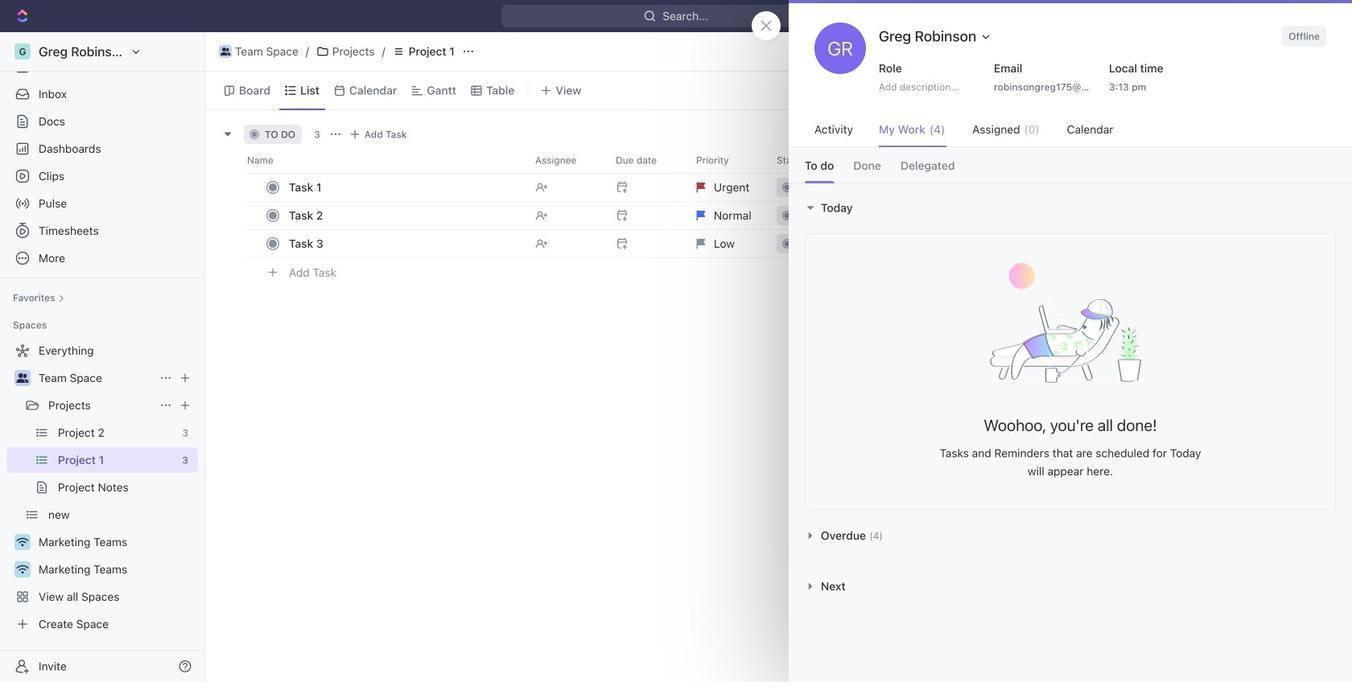 Task type: locate. For each thing, give the bounding box(es) containing it.
wifi image
[[17, 538, 29, 547]]

greg robinson's workspace, , element
[[14, 43, 31, 60]]

tab panel
[[789, 183, 1353, 612]]

tree
[[6, 338, 198, 638]]

tree inside sidebar navigation
[[6, 338, 198, 638]]

tab list
[[789, 147, 1353, 183]]



Task type: vqa. For each thing, say whether or not it's contained in the screenshot.
wifi icon at left
yes



Task type: describe. For each thing, give the bounding box(es) containing it.
sidebar navigation
[[0, 32, 209, 683]]

wifi image
[[17, 565, 29, 575]]

user group image
[[17, 374, 29, 383]]

user group image
[[220, 48, 230, 56]]



